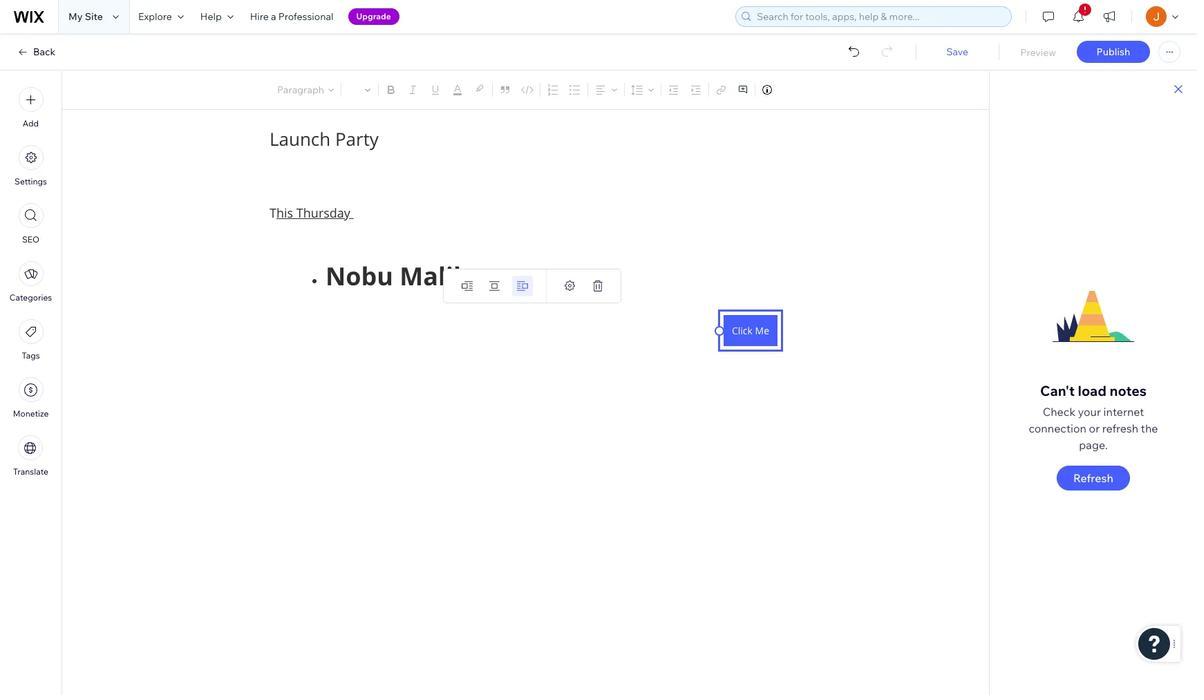 Task type: locate. For each thing, give the bounding box(es) containing it.
back
[[33, 46, 55, 58]]

settings button
[[15, 145, 47, 187]]

explore
[[138, 10, 172, 23]]

monetize
[[13, 409, 49, 419]]

nobu malibu
[[326, 259, 486, 293]]

seo
[[22, 234, 39, 245]]

connection
[[1029, 422, 1087, 436]]

seo button
[[18, 203, 43, 245]]

back button
[[17, 46, 55, 58]]

professional
[[278, 10, 334, 23]]

refresh
[[1074, 472, 1114, 485]]

or
[[1090, 422, 1100, 436]]

tags button
[[18, 319, 43, 361]]

can't load notes check your internet connection or refresh the page.
[[1029, 382, 1159, 452]]

menu containing add
[[0, 79, 62, 485]]

menu
[[0, 79, 62, 485]]

your
[[1079, 405, 1102, 419]]

publish
[[1097, 46, 1131, 58]]

internet
[[1104, 405, 1145, 419]]

categories
[[10, 293, 52, 303]]

save button
[[930, 46, 986, 58]]

his
[[277, 205, 293, 221]]

None text field
[[270, 167, 781, 494]]



Task type: describe. For each thing, give the bounding box(es) containing it.
my
[[68, 10, 83, 23]]

thursday
[[297, 205, 351, 221]]

monetize button
[[13, 378, 49, 419]]

click me
[[732, 324, 770, 337]]

add button
[[18, 87, 43, 129]]

notes
[[1110, 382, 1147, 400]]

t his thursday
[[270, 205, 354, 221]]

publish button
[[1077, 41, 1151, 63]]

help
[[200, 10, 222, 23]]

t
[[270, 205, 277, 221]]

malibu
[[400, 259, 486, 293]]

refresh
[[1103, 422, 1139, 436]]

tags
[[22, 351, 40, 361]]

save
[[947, 46, 969, 58]]

add
[[23, 118, 39, 129]]

click me button
[[724, 315, 778, 346]]

Add a Catchy Title text field
[[270, 127, 772, 151]]

check
[[1043, 405, 1076, 419]]

settings
[[15, 176, 47, 187]]

upgrade button
[[348, 8, 400, 25]]

upgrade
[[356, 11, 391, 21]]

the
[[1142, 422, 1159, 436]]

refresh button
[[1057, 466, 1131, 491]]

site
[[85, 10, 103, 23]]

click
[[732, 324, 753, 337]]

help button
[[192, 0, 242, 33]]

hire a professional link
[[242, 0, 342, 33]]

page.
[[1080, 438, 1108, 452]]

hire
[[250, 10, 269, 23]]

translate button
[[13, 436, 48, 477]]

categories button
[[10, 261, 52, 303]]

none text field containing nobu malibu
[[270, 167, 781, 494]]

Search for tools, apps, help & more... field
[[753, 7, 1008, 26]]

hire a professional
[[250, 10, 334, 23]]

can't
[[1041, 382, 1075, 400]]

a
[[271, 10, 276, 23]]

my site
[[68, 10, 103, 23]]

load
[[1078, 382, 1107, 400]]

nobu
[[326, 259, 393, 293]]

translate
[[13, 467, 48, 477]]

me
[[755, 324, 770, 337]]



Task type: vqa. For each thing, say whether or not it's contained in the screenshot.
TRANSLATE button
yes



